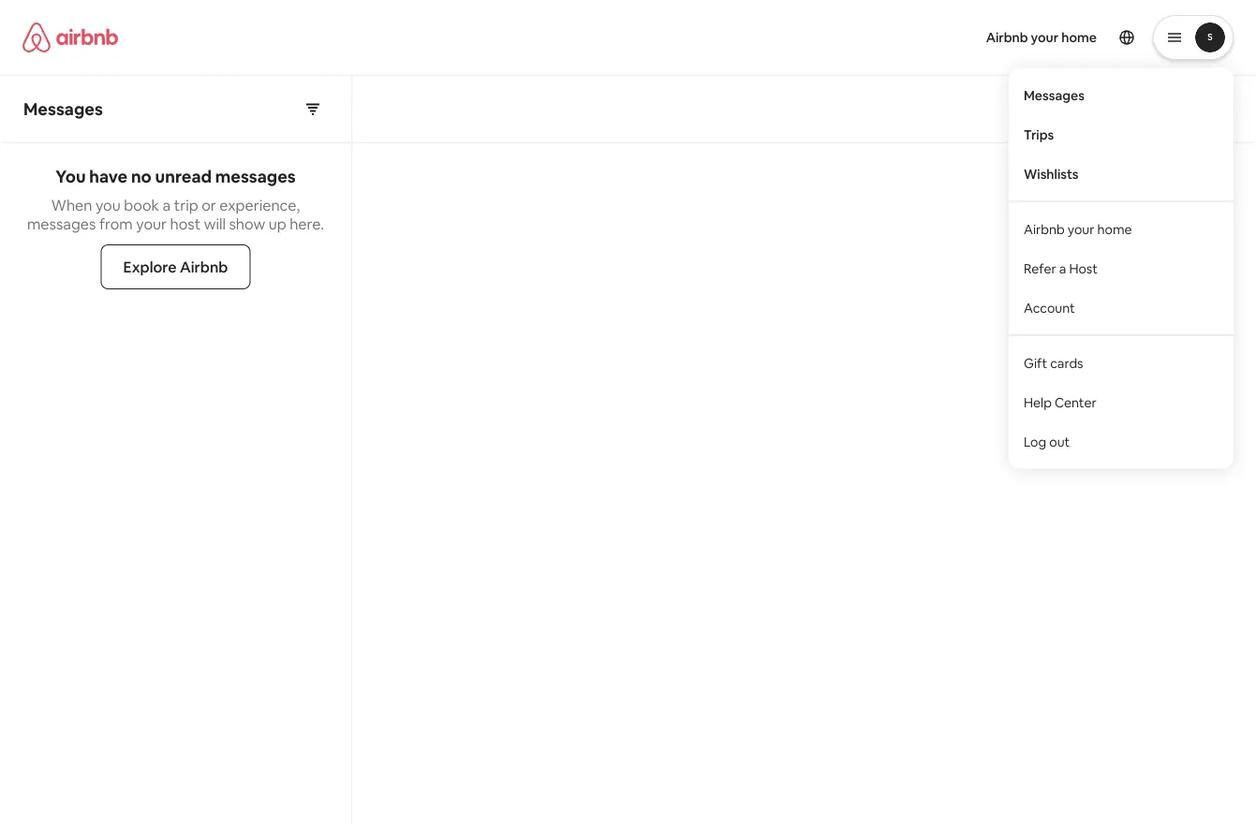 Task type: locate. For each thing, give the bounding box(es) containing it.
messages up you
[[23, 98, 103, 120]]

1 horizontal spatial your
[[1031, 29, 1059, 46]]

0 vertical spatial airbnb
[[986, 29, 1029, 46]]

messages
[[215, 166, 296, 188], [27, 214, 96, 233]]

gift
[[1024, 355, 1048, 372]]

0 vertical spatial messages
[[215, 166, 296, 188]]

1 vertical spatial a
[[1060, 260, 1067, 277]]

airbnb your home
[[986, 29, 1097, 46], [1024, 221, 1133, 238]]

1 vertical spatial airbnb
[[1024, 221, 1065, 238]]

trip
[[174, 195, 198, 215]]

2 vertical spatial airbnb
[[180, 257, 228, 276]]

or
[[202, 195, 216, 215]]

airbnb
[[986, 29, 1029, 46], [1024, 221, 1065, 238], [180, 257, 228, 276]]

from
[[99, 214, 133, 233]]

log
[[1024, 434, 1047, 450]]

filter conversations. current filter: all conversations image
[[306, 102, 321, 117]]

messages
[[1024, 87, 1085, 104], [23, 98, 103, 120]]

when
[[51, 195, 92, 215]]

home
[[1062, 29, 1097, 46], [1098, 221, 1133, 238]]

log out button
[[1009, 422, 1234, 462]]

up
[[269, 214, 286, 233]]

messages link
[[1009, 76, 1234, 115]]

host
[[1070, 260, 1098, 277]]

here.
[[290, 214, 324, 233]]

0 horizontal spatial messages
[[27, 214, 96, 233]]

0 vertical spatial airbnb your home link
[[975, 18, 1109, 57]]

0 horizontal spatial your
[[136, 214, 167, 233]]

0 vertical spatial airbnb your home
[[986, 29, 1097, 46]]

1 horizontal spatial a
[[1060, 260, 1067, 277]]

cards
[[1051, 355, 1084, 372]]

a
[[163, 195, 171, 215], [1060, 260, 1067, 277]]

your for the top airbnb your home link
[[1031, 29, 1059, 46]]

help center link
[[1009, 383, 1234, 422]]

airbnb your home link
[[975, 18, 1109, 57], [1009, 210, 1234, 249]]

a left host
[[1060, 260, 1067, 277]]

1 horizontal spatial messages
[[215, 166, 296, 188]]

unread
[[155, 166, 212, 188]]

help
[[1024, 394, 1052, 411]]

messages up experience,
[[215, 166, 296, 188]]

experience,
[[220, 195, 300, 215]]

your
[[1031, 29, 1059, 46], [136, 214, 167, 233], [1068, 221, 1095, 238]]

explore
[[123, 257, 177, 276]]

2 horizontal spatial your
[[1068, 221, 1095, 238]]

1 vertical spatial messages
[[27, 214, 96, 233]]

wishlists
[[1024, 166, 1079, 182]]

log out
[[1024, 434, 1070, 450]]

1 horizontal spatial messages
[[1024, 87, 1085, 104]]

no
[[131, 166, 152, 188]]

gift cards
[[1024, 355, 1084, 372]]

0 horizontal spatial messages
[[23, 98, 103, 120]]

center
[[1055, 394, 1097, 411]]

account link
[[1009, 288, 1234, 328]]

trips link
[[1009, 115, 1234, 154]]

messages up the trips
[[1024, 87, 1085, 104]]

you
[[96, 195, 121, 215]]

1 vertical spatial airbnb your home link
[[1009, 210, 1234, 249]]

0 vertical spatial home
[[1062, 29, 1097, 46]]

will
[[204, 214, 226, 233]]

0 horizontal spatial a
[[163, 195, 171, 215]]

a left trip
[[163, 195, 171, 215]]

out
[[1050, 434, 1070, 450]]

0 vertical spatial a
[[163, 195, 171, 215]]

refer a host link
[[1009, 249, 1234, 288]]

explore airbnb
[[123, 257, 228, 276]]

messages down you
[[27, 214, 96, 233]]

home up refer a host link
[[1098, 221, 1133, 238]]

host
[[170, 214, 201, 233]]

home up messages link
[[1062, 29, 1097, 46]]



Task type: describe. For each thing, give the bounding box(es) containing it.
refer
[[1024, 260, 1057, 277]]

you
[[56, 166, 86, 188]]

explore airbnb link
[[101, 245, 251, 290]]

your inside 'you have no unread messages when you book a trip or experience, messages from your host will show up here.'
[[136, 214, 167, 233]]

airbnb for the top airbnb your home link
[[986, 29, 1029, 46]]

airbnb for the bottommost airbnb your home link
[[1024, 221, 1065, 238]]

your for the bottommost airbnb your home link
[[1068, 221, 1095, 238]]

messages inside messages link
[[1024, 87, 1085, 104]]

have
[[89, 166, 128, 188]]

help center
[[1024, 394, 1097, 411]]

account
[[1024, 300, 1076, 316]]

1 vertical spatial airbnb your home
[[1024, 221, 1133, 238]]

you have no unread messages when you book a trip or experience, messages from your host will show up here.
[[27, 166, 324, 233]]

messaging page main contents element
[[0, 75, 1257, 825]]

gift cards link
[[1009, 344, 1234, 383]]

a inside 'you have no unread messages when you book a trip or experience, messages from your host will show up here.'
[[163, 195, 171, 215]]

profile element
[[651, 0, 1234, 469]]

1 vertical spatial home
[[1098, 221, 1133, 238]]

wishlists link
[[1009, 154, 1234, 194]]

show
[[229, 214, 265, 233]]

a inside 'profile' element
[[1060, 260, 1067, 277]]

book
[[124, 195, 159, 215]]

trips
[[1024, 126, 1055, 143]]

airbnb inside messaging page main contents element
[[180, 257, 228, 276]]

messages inside messaging page main contents element
[[23, 98, 103, 120]]

refer a host
[[1024, 260, 1098, 277]]



Task type: vqa. For each thing, say whether or not it's contained in the screenshot.
&
no



